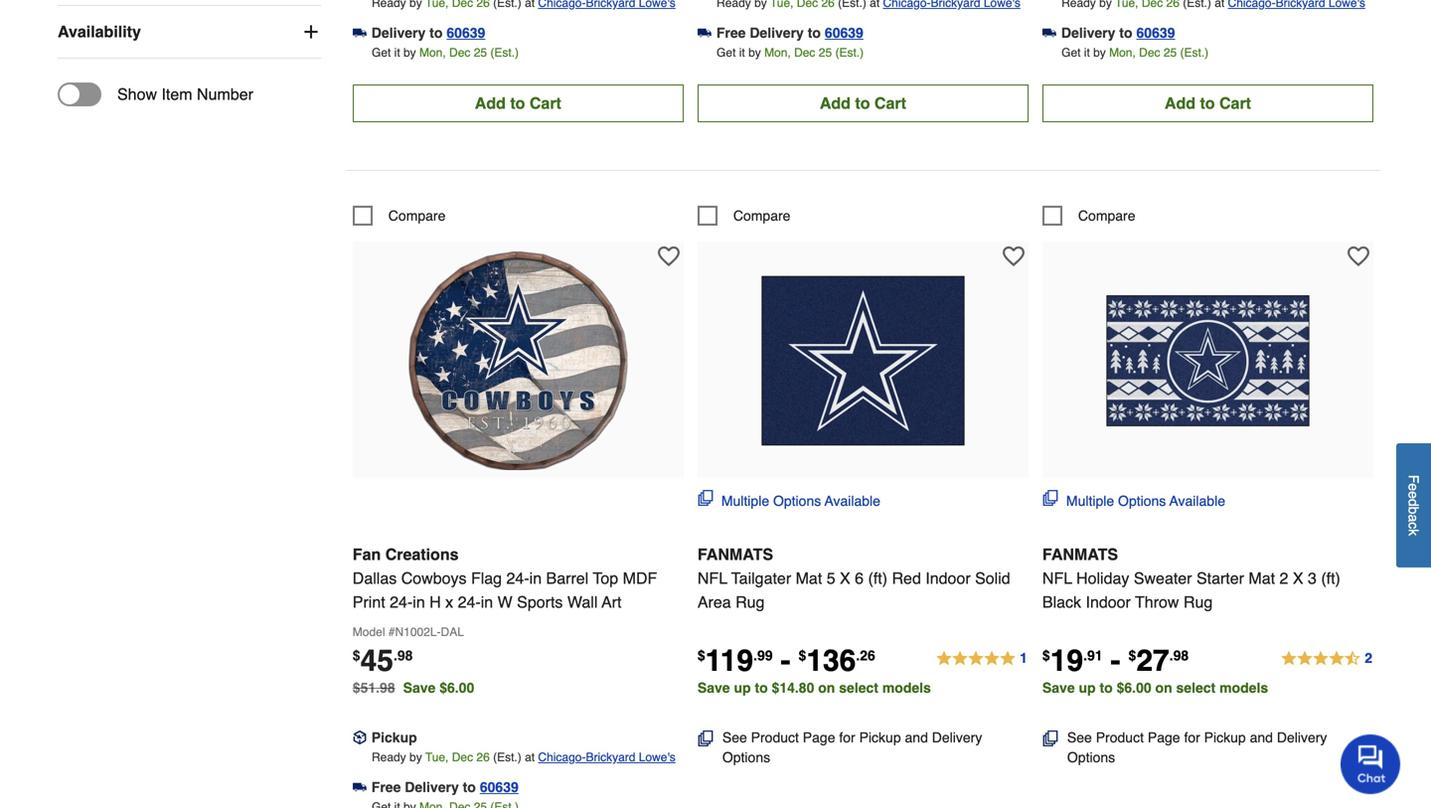 Task type: describe. For each thing, give the bounding box(es) containing it.
plus image
[[301, 22, 321, 42]]

$19.91-$27.98 element
[[1043, 644, 1189, 678]]

dal
[[441, 625, 464, 639]]

available for multiple options available link associated with fanmats nfl holiday sweater starter mat 2 x 3 (ft) black indoor throw rug image
[[1170, 493, 1226, 509]]

ready by tue, dec 26 (est.) at chicago-brickyard lowe's
[[372, 750, 676, 764]]

fanmats nfl tailgater mat 5 x 6 (ft) red indoor solid area rug image
[[754, 251, 973, 470]]

solid
[[975, 569, 1011, 587]]

26
[[477, 750, 490, 764]]

$ 19 .91 - $ 27 .98
[[1043, 644, 1189, 678]]

multiple options available for fanmats nfl holiday sweater starter mat 2 x 3 (ft) black indoor throw rug image
[[1067, 493, 1226, 509]]

1
[[1020, 650, 1028, 666]]

add for 1st add to cart button from right
[[1165, 94, 1196, 112]]

2 for from the left
[[1184, 730, 1201, 745]]

d
[[1406, 499, 1422, 507]]

3 get it by mon, dec 25 (est.) from the left
[[1062, 46, 1209, 60]]

sports
[[517, 593, 563, 611]]

f e e d b a c k button
[[1397, 443, 1432, 568]]

1 e from the top
[[1406, 483, 1422, 491]]

item
[[162, 85, 192, 103]]

1 for from the left
[[839, 730, 856, 745]]

45
[[360, 644, 394, 678]]

save up to $6.00 on select models
[[1043, 680, 1269, 696]]

top
[[593, 569, 619, 587]]

3 25 from the left
[[1164, 46, 1177, 60]]

$14.80
[[772, 680, 815, 696]]

fan creations dallas cowboys flag 24-in barrel top mdf print 24-in h x 24-in w sports wall art image
[[409, 251, 628, 470]]

dec for second truck filled icon from the right
[[794, 46, 816, 60]]

x
[[446, 593, 453, 611]]

1 get it by mon, dec 25 (est.) from the left
[[372, 46, 519, 60]]

2 button
[[1281, 647, 1374, 671]]

2 25 from the left
[[819, 46, 832, 60]]

5 stars image
[[936, 647, 1029, 671]]

a
[[1406, 514, 1422, 522]]

creations
[[385, 545, 459, 564]]

1003129898 element
[[698, 206, 791, 226]]

area
[[698, 593, 731, 611]]

1 and from the left
[[905, 730, 928, 745]]

show item number
[[117, 85, 253, 103]]

0 vertical spatial free
[[717, 25, 746, 41]]

sweater
[[1134, 569, 1192, 587]]

get for second truck filled icon from the right
[[717, 46, 736, 60]]

lowe's
[[639, 750, 676, 764]]

2 heart outline image from the left
[[1348, 245, 1370, 267]]

3 truck filled image from the left
[[1043, 26, 1057, 40]]

- for 27
[[1111, 644, 1121, 678]]

$ for 45
[[353, 648, 360, 663]]

compare for 1003129898 element
[[734, 208, 791, 224]]

2 mon, from the left
[[765, 46, 791, 60]]

add for 2nd add to cart button from the left
[[820, 94, 851, 112]]

136
[[807, 644, 856, 678]]

$51.98 save $6.00
[[353, 680, 474, 696]]

show item number element
[[58, 83, 253, 106]]

1 heart outline image from the left
[[1003, 245, 1025, 267]]

1 button
[[936, 647, 1029, 671]]

get for 3rd truck filled icon from the left
[[1062, 46, 1081, 60]]

black
[[1043, 593, 1082, 611]]

6
[[855, 569, 864, 587]]

1 add to cart button from the left
[[353, 84, 684, 122]]

1 delivery to 60639 from the left
[[372, 25, 485, 41]]

2 add to cart button from the left
[[698, 84, 1029, 122]]

x inside fanmats nfl holiday sweater starter mat 2 x 3 (ft) black indoor throw rug
[[1293, 569, 1304, 587]]

3 mon, from the left
[[1110, 46, 1136, 60]]

.99
[[754, 648, 773, 663]]

save up to $14.80 on select models
[[698, 680, 931, 696]]

actual price $45.98 element
[[353, 644, 413, 678]]

cart for 1st add to cart button
[[530, 94, 562, 112]]

model # n1002l-dal
[[353, 625, 464, 639]]

1 mon, from the left
[[420, 46, 446, 60]]

b
[[1406, 507, 1422, 514]]

(ft) inside the fanmats nfl tailgater mat 5 x 6 (ft) red indoor solid area rug
[[868, 569, 888, 587]]

w
[[498, 593, 513, 611]]

add for 1st add to cart button
[[475, 94, 506, 112]]

.91
[[1084, 648, 1103, 663]]

119
[[705, 644, 754, 678]]

chat invite button image
[[1341, 734, 1402, 794]]

x inside the fanmats nfl tailgater mat 5 x 6 (ft) red indoor solid area rug
[[840, 569, 851, 587]]

$ 45 .98
[[353, 644, 413, 678]]

1 see product page for pickup and delivery options from the left
[[723, 730, 983, 765]]

3 add to cart button from the left
[[1043, 84, 1374, 122]]

dallas
[[353, 569, 397, 587]]

at
[[525, 750, 535, 764]]

on for 27
[[1156, 680, 1173, 696]]

ready
[[372, 750, 406, 764]]

h
[[430, 593, 441, 611]]

1 it from the left
[[394, 46, 400, 60]]

cart for 1st add to cart button from right
[[1220, 94, 1252, 112]]

number
[[197, 85, 253, 103]]

.26
[[856, 648, 876, 663]]

1 product from the left
[[751, 730, 799, 745]]

select for 27
[[1177, 680, 1216, 696]]

chicago-brickyard lowe's button
[[538, 747, 676, 767]]

27
[[1137, 644, 1170, 678]]

19
[[1051, 644, 1084, 678]]

n1002l-
[[395, 625, 441, 639]]

#
[[389, 625, 395, 639]]

5000259791 element
[[353, 206, 446, 226]]

print
[[353, 593, 385, 611]]

2 product from the left
[[1096, 730, 1144, 745]]

rug inside fanmats nfl holiday sweater starter mat 2 x 3 (ft) black indoor throw rug
[[1184, 593, 1213, 611]]

up for 19
[[1079, 680, 1096, 696]]

.98 inside $ 45 .98
[[394, 648, 413, 663]]

k
[[1406, 529, 1422, 536]]

options up tailgater
[[773, 493, 821, 509]]

options right lowe's
[[723, 749, 771, 765]]

indoor inside the fanmats nfl tailgater mat 5 x 6 (ft) red indoor solid area rug
[[926, 569, 971, 587]]

save for 19
[[1043, 680, 1075, 696]]

brickyard
[[586, 750, 636, 764]]

heart outline image
[[658, 245, 680, 267]]

fanmats nfl holiday sweater starter mat 2 x 3 (ft) black indoor throw rug
[[1043, 545, 1341, 611]]

multiple options available link for fanmats nfl tailgater mat 5 x 6 (ft) red indoor solid area rug image
[[698, 490, 881, 511]]

2 and from the left
[[1250, 730, 1273, 745]]

wall
[[568, 593, 598, 611]]

$ 119 .99 - $ 136 .26
[[698, 644, 876, 678]]

1003129672 element
[[1043, 206, 1136, 226]]

fan
[[353, 545, 381, 564]]

f
[[1406, 475, 1422, 483]]

2 see from the left
[[1068, 730, 1092, 745]]

up for 119
[[734, 680, 751, 696]]

mdf
[[623, 569, 657, 587]]

cart for 2nd add to cart button from the left
[[875, 94, 907, 112]]

2 truck filled image from the left
[[698, 26, 712, 40]]

2 horizontal spatial in
[[530, 569, 542, 587]]

3
[[1308, 569, 1317, 587]]



Task type: locate. For each thing, give the bounding box(es) containing it.
0 horizontal spatial select
[[839, 680, 879, 696]]

0 horizontal spatial 2
[[1280, 569, 1289, 587]]

rug down tailgater
[[736, 593, 765, 611]]

4 $ from the left
[[1043, 648, 1051, 663]]

1 horizontal spatial 2
[[1365, 650, 1373, 666]]

2 inside the 4.5 stars image
[[1365, 650, 1373, 666]]

compare inside 5000259791 element
[[389, 208, 446, 224]]

fanmats
[[698, 545, 773, 564], [1043, 545, 1118, 564]]

1 horizontal spatial free
[[717, 25, 746, 41]]

1 horizontal spatial (ft)
[[1322, 569, 1341, 587]]

truck filled image
[[353, 26, 367, 40], [698, 26, 712, 40], [1043, 26, 1057, 40]]

1 horizontal spatial heart outline image
[[1348, 245, 1370, 267]]

fanmats for holiday
[[1043, 545, 1118, 564]]

0 horizontal spatial multiple options available
[[722, 493, 881, 509]]

2
[[1280, 569, 1289, 587], [1365, 650, 1373, 666]]

1 horizontal spatial add
[[820, 94, 851, 112]]

2 select from the left
[[1177, 680, 1216, 696]]

1 horizontal spatial compare
[[734, 208, 791, 224]]

1 vertical spatial indoor
[[1086, 593, 1131, 611]]

3 it from the left
[[1084, 46, 1090, 60]]

0 horizontal spatial mon,
[[420, 46, 446, 60]]

select down $ 19 .91 - $ 27 .98
[[1177, 680, 1216, 696]]

mat inside fanmats nfl holiday sweater starter mat 2 x 3 (ft) black indoor throw rug
[[1249, 569, 1276, 587]]

fanmats up holiday at the bottom right of page
[[1043, 545, 1118, 564]]

5
[[827, 569, 836, 587]]

(ft) right 3
[[1322, 569, 1341, 587]]

1 truck filled image from the left
[[353, 26, 367, 40]]

in up 'sports'
[[530, 569, 542, 587]]

$ right 1
[[1043, 648, 1051, 663]]

-
[[781, 644, 791, 678], [1111, 644, 1121, 678]]

cowboys
[[401, 569, 467, 587]]

1 horizontal spatial x
[[1293, 569, 1304, 587]]

fanmats nfl tailgater mat 5 x 6 (ft) red indoor solid area rug
[[698, 545, 1011, 611]]

compare for 1003129672 element
[[1079, 208, 1136, 224]]

1 page from the left
[[803, 730, 836, 745]]

for down save up to $6.00 on select models
[[1184, 730, 1201, 745]]

2 inside fanmats nfl holiday sweater starter mat 2 x 3 (ft) black indoor throw rug
[[1280, 569, 1289, 587]]

flag
[[471, 569, 502, 587]]

1 available from the left
[[825, 493, 881, 509]]

3 add to cart from the left
[[1165, 94, 1252, 112]]

1 horizontal spatial multiple
[[1067, 493, 1115, 509]]

60639 button for second truck filled icon from the right
[[825, 23, 864, 43]]

options down save up to $6.00 on select models
[[1068, 749, 1116, 765]]

2 e from the top
[[1406, 491, 1422, 499]]

0 vertical spatial free delivery to 60639
[[717, 25, 864, 41]]

1 horizontal spatial and
[[1250, 730, 1273, 745]]

select
[[839, 680, 879, 696], [1177, 680, 1216, 696]]

1 horizontal spatial multiple options available link
[[1043, 490, 1226, 511]]

compare inside 1003129672 element
[[1079, 208, 1136, 224]]

multiple options available link up sweater
[[1043, 490, 1226, 511]]

$6.00 down $ 19 .91 - $ 27 .98
[[1117, 680, 1152, 696]]

0 horizontal spatial see
[[723, 730, 747, 745]]

nfl for nfl tailgater mat 5 x 6 (ft) red indoor solid area rug
[[698, 569, 728, 587]]

see product page for pickup and delivery options down save up to $6.00 on select models
[[1068, 730, 1328, 765]]

c
[[1406, 522, 1422, 529]]

add to cart for 1st add to cart button
[[475, 94, 562, 112]]

product down save up to $6.00 on select models
[[1096, 730, 1144, 745]]

2 horizontal spatial pickup
[[1205, 730, 1246, 745]]

1 - from the left
[[781, 644, 791, 678]]

0 vertical spatial 2
[[1280, 569, 1289, 587]]

0 horizontal spatial compare
[[389, 208, 446, 224]]

$ down area
[[698, 648, 705, 663]]

2 multiple from the left
[[1067, 493, 1115, 509]]

get
[[372, 46, 391, 60], [717, 46, 736, 60], [1062, 46, 1081, 60]]

mat right starter at the bottom of the page
[[1249, 569, 1276, 587]]

up down 119
[[734, 680, 751, 696]]

multiple options available for fanmats nfl tailgater mat 5 x 6 (ft) red indoor solid area rug image
[[722, 493, 881, 509]]

$6.00 down the dal
[[440, 680, 474, 696]]

$119.99-$136.26 element
[[698, 644, 876, 678]]

dec
[[449, 46, 471, 60], [794, 46, 816, 60], [1139, 46, 1161, 60], [452, 750, 473, 764]]

2 horizontal spatial add
[[1165, 94, 1196, 112]]

60639 button for 3rd truck filled icon from the right
[[447, 23, 485, 43]]

multiple up holiday at the bottom right of page
[[1067, 493, 1115, 509]]

2 .98 from the left
[[1170, 648, 1189, 663]]

model
[[353, 625, 385, 639]]

1 horizontal spatial add to cart button
[[698, 84, 1029, 122]]

starter
[[1197, 569, 1245, 587]]

heart outline image
[[1003, 245, 1025, 267], [1348, 245, 1370, 267]]

1 models from the left
[[883, 680, 931, 696]]

1 multiple from the left
[[722, 493, 770, 509]]

for
[[839, 730, 856, 745], [1184, 730, 1201, 745]]

2 horizontal spatial compare
[[1079, 208, 1136, 224]]

1 see from the left
[[723, 730, 747, 745]]

rug down starter at the bottom of the page
[[1184, 593, 1213, 611]]

on for 136
[[818, 680, 835, 696]]

3 add from the left
[[1165, 94, 1196, 112]]

24- up model # n1002l-dal
[[390, 593, 413, 611]]

and
[[905, 730, 928, 745], [1250, 730, 1273, 745]]

fanmats inside fanmats nfl holiday sweater starter mat 2 x 3 (ft) black indoor throw rug
[[1043, 545, 1118, 564]]

1 horizontal spatial in
[[481, 593, 493, 611]]

1 cart from the left
[[530, 94, 562, 112]]

0 horizontal spatial x
[[840, 569, 851, 587]]

models for 136
[[883, 680, 931, 696]]

availability button
[[58, 6, 321, 58]]

0 horizontal spatial (ft)
[[868, 569, 888, 587]]

2 delivery to 60639 from the left
[[1062, 25, 1176, 41]]

add to cart for 1st add to cart button from right
[[1165, 94, 1252, 112]]

1 horizontal spatial for
[[1184, 730, 1201, 745]]

truck filled image
[[353, 780, 367, 794]]

1 vertical spatial free delivery to 60639
[[372, 779, 519, 795]]

fan creations dallas cowboys flag 24-in barrel top mdf print 24-in h x 24-in w sports wall art
[[353, 545, 657, 611]]

2 rug from the left
[[1184, 593, 1213, 611]]

0 horizontal spatial and
[[905, 730, 928, 745]]

2 models from the left
[[1220, 680, 1269, 696]]

1 horizontal spatial -
[[1111, 644, 1121, 678]]

1 horizontal spatial .98
[[1170, 648, 1189, 663]]

4.5 stars image
[[1281, 647, 1374, 671]]

$6.00
[[440, 680, 474, 696], [1117, 680, 1152, 696]]

0 horizontal spatial nfl
[[698, 569, 728, 587]]

1 horizontal spatial rug
[[1184, 593, 1213, 611]]

2 horizontal spatial it
[[1084, 46, 1090, 60]]

1 horizontal spatial see
[[1068, 730, 1092, 745]]

1 mat from the left
[[796, 569, 822, 587]]

free
[[717, 25, 746, 41], [372, 779, 401, 795]]

in left the h
[[413, 593, 425, 611]]

cart
[[530, 94, 562, 112], [875, 94, 907, 112], [1220, 94, 1252, 112]]

nfl
[[698, 569, 728, 587], [1043, 569, 1073, 587]]

(ft) inside fanmats nfl holiday sweater starter mat 2 x 3 (ft) black indoor throw rug
[[1322, 569, 1341, 587]]

1 horizontal spatial available
[[1170, 493, 1226, 509]]

- for 136
[[781, 644, 791, 678]]

pickup image
[[353, 731, 367, 745]]

2 horizontal spatial 24-
[[507, 569, 530, 587]]

delivery
[[372, 25, 426, 41], [750, 25, 804, 41], [1062, 25, 1116, 41], [932, 730, 983, 745], [1277, 730, 1328, 745], [405, 779, 459, 795]]

0 horizontal spatial up
[[734, 680, 751, 696]]

24- up w
[[507, 569, 530, 587]]

2 add to cart from the left
[[820, 94, 907, 112]]

3 get from the left
[[1062, 46, 1081, 60]]

2 on from the left
[[1156, 680, 1173, 696]]

1 horizontal spatial on
[[1156, 680, 1173, 696]]

1 horizontal spatial pickup
[[860, 730, 901, 745]]

0 horizontal spatial it
[[394, 46, 400, 60]]

select down .26
[[839, 680, 879, 696]]

3 pickup from the left
[[1205, 730, 1246, 745]]

1 add to cart from the left
[[475, 94, 562, 112]]

2 horizontal spatial get
[[1062, 46, 1081, 60]]

1 vertical spatial free
[[372, 779, 401, 795]]

add to cart button
[[353, 84, 684, 122], [698, 84, 1029, 122], [1043, 84, 1374, 122]]

e
[[1406, 483, 1422, 491], [1406, 491, 1422, 499]]

models for 27
[[1220, 680, 1269, 696]]

0 vertical spatial indoor
[[926, 569, 971, 587]]

it
[[394, 46, 400, 60], [739, 46, 745, 60], [1084, 46, 1090, 60]]

.98 down model # n1002l-dal
[[394, 648, 413, 663]]

2 fanmats from the left
[[1043, 545, 1118, 564]]

1 horizontal spatial it
[[739, 46, 745, 60]]

add to cart for 2nd add to cart button from the left
[[820, 94, 907, 112]]

availability
[[58, 22, 141, 41]]

0 horizontal spatial truck filled image
[[353, 26, 367, 40]]

indoor
[[926, 569, 971, 587], [1086, 593, 1131, 611]]

1 up from the left
[[734, 680, 751, 696]]

2 horizontal spatial truck filled image
[[1043, 26, 1057, 40]]

$ right .91
[[1129, 648, 1137, 663]]

2 horizontal spatial cart
[[1220, 94, 1252, 112]]

1 compare from the left
[[389, 208, 446, 224]]

select for 136
[[839, 680, 879, 696]]

pickup down save up to $14.80 on select models
[[860, 730, 901, 745]]

see down 119
[[723, 730, 747, 745]]

product
[[751, 730, 799, 745], [1096, 730, 1144, 745]]

0 horizontal spatial cart
[[530, 94, 562, 112]]

2 horizontal spatial 25
[[1164, 46, 1177, 60]]

compare inside 1003129898 element
[[734, 208, 791, 224]]

mat inside the fanmats nfl tailgater mat 5 x 6 (ft) red indoor solid area rug
[[796, 569, 822, 587]]

fanmats for tailgater
[[698, 545, 773, 564]]

1 (ft) from the left
[[868, 569, 888, 587]]

e up 'b'
[[1406, 491, 1422, 499]]

2 up from the left
[[1079, 680, 1096, 696]]

for down save up to $14.80 on select models
[[839, 730, 856, 745]]

was price $51.98 element
[[353, 675, 403, 696]]

save for 119
[[698, 680, 730, 696]]

tue,
[[425, 750, 449, 764]]

60639 button for truck filled image
[[480, 777, 519, 797]]

1 get from the left
[[372, 46, 391, 60]]

in
[[530, 569, 542, 587], [413, 593, 425, 611], [481, 593, 493, 611]]

$ for 19
[[1043, 648, 1051, 663]]

multiple options available link for fanmats nfl holiday sweater starter mat 2 x 3 (ft) black indoor throw rug image
[[1043, 490, 1226, 511]]

3 cart from the left
[[1220, 94, 1252, 112]]

indoor right red
[[926, 569, 971, 587]]

2 get it by mon, dec 25 (est.) from the left
[[717, 46, 864, 60]]

0 horizontal spatial product
[[751, 730, 799, 745]]

0 horizontal spatial pickup
[[372, 730, 417, 745]]

2 x from the left
[[1293, 569, 1304, 587]]

2 save from the left
[[698, 680, 730, 696]]

art
[[602, 593, 622, 611]]

x
[[840, 569, 851, 587], [1293, 569, 1304, 587]]

$51.98
[[353, 680, 395, 696]]

1 horizontal spatial up
[[1079, 680, 1096, 696]]

$ inside $ 45 .98
[[353, 648, 360, 663]]

up down .91
[[1079, 680, 1096, 696]]

options up sweater
[[1118, 493, 1166, 509]]

on down 27
[[1156, 680, 1173, 696]]

1 nfl from the left
[[698, 569, 728, 587]]

2 pickup from the left
[[860, 730, 901, 745]]

1 multiple options available link from the left
[[698, 490, 881, 511]]

models
[[883, 680, 931, 696], [1220, 680, 1269, 696]]

save
[[403, 680, 436, 696], [698, 680, 730, 696], [1043, 680, 1075, 696]]

2 see product page for pickup and delivery options from the left
[[1068, 730, 1328, 765]]

0 horizontal spatial $6.00
[[440, 680, 474, 696]]

rug inside the fanmats nfl tailgater mat 5 x 6 (ft) red indoor solid area rug
[[736, 593, 765, 611]]

mat
[[796, 569, 822, 587], [1249, 569, 1276, 587]]

.98
[[394, 648, 413, 663], [1170, 648, 1189, 663]]

0 horizontal spatial models
[[883, 680, 931, 696]]

1 horizontal spatial get
[[717, 46, 736, 60]]

1 horizontal spatial indoor
[[1086, 593, 1131, 611]]

mon,
[[420, 46, 446, 60], [765, 46, 791, 60], [1110, 46, 1136, 60]]

1 horizontal spatial page
[[1148, 730, 1181, 745]]

2 horizontal spatial get it by mon, dec 25 (est.)
[[1062, 46, 1209, 60]]

24- right x
[[458, 593, 481, 611]]

2 (ft) from the left
[[1322, 569, 1341, 587]]

1 $ from the left
[[353, 648, 360, 663]]

2 available from the left
[[1170, 493, 1226, 509]]

dec for 3rd truck filled icon from the left
[[1139, 46, 1161, 60]]

see down 19
[[1068, 730, 1092, 745]]

1 $6.00 from the left
[[440, 680, 474, 696]]

2 - from the left
[[1111, 644, 1121, 678]]

2 page from the left
[[1148, 730, 1181, 745]]

3 $ from the left
[[799, 648, 807, 663]]

1 save from the left
[[403, 680, 436, 696]]

0 horizontal spatial save
[[403, 680, 436, 696]]

compare for 5000259791 element at the top of page
[[389, 208, 446, 224]]

fanmats inside the fanmats nfl tailgater mat 5 x 6 (ft) red indoor solid area rug
[[698, 545, 773, 564]]

x left 3
[[1293, 569, 1304, 587]]

0 horizontal spatial free
[[372, 779, 401, 795]]

0 horizontal spatial get
[[372, 46, 391, 60]]

1 horizontal spatial truck filled image
[[698, 26, 712, 40]]

x right 5
[[840, 569, 851, 587]]

0 horizontal spatial delivery to 60639
[[372, 25, 485, 41]]

get for 3rd truck filled icon from the right
[[372, 46, 391, 60]]

0 horizontal spatial -
[[781, 644, 791, 678]]

0 horizontal spatial add
[[475, 94, 506, 112]]

up
[[734, 680, 751, 696], [1079, 680, 1096, 696]]

1 .98 from the left
[[394, 648, 413, 663]]

0 horizontal spatial .98
[[394, 648, 413, 663]]

multiple for fanmats nfl tailgater mat 5 x 6 (ft) red indoor solid area rug image
[[722, 493, 770, 509]]

1 horizontal spatial see product page for pickup and delivery options
[[1068, 730, 1328, 765]]

f e e d b a c k
[[1406, 475, 1422, 536]]

1 horizontal spatial models
[[1220, 680, 1269, 696]]

mat left 5
[[796, 569, 822, 587]]

multiple options available link up tailgater
[[698, 490, 881, 511]]

2 horizontal spatial add to cart button
[[1043, 84, 1374, 122]]

2 get from the left
[[717, 46, 736, 60]]

page down save up to $6.00 on select models
[[1148, 730, 1181, 745]]

1 horizontal spatial cart
[[875, 94, 907, 112]]

multiple options available up sweater
[[1067, 493, 1226, 509]]

0 horizontal spatial add to cart
[[475, 94, 562, 112]]

nfl up black
[[1043, 569, 1073, 587]]

pickup up ready
[[372, 730, 417, 745]]

multiple options available link
[[698, 490, 881, 511], [1043, 490, 1226, 511]]

0 horizontal spatial fanmats
[[698, 545, 773, 564]]

0 horizontal spatial in
[[413, 593, 425, 611]]

nfl for nfl holiday sweater starter mat 2 x 3 (ft) black indoor throw rug
[[1043, 569, 1073, 587]]

see product page for pickup and delivery options down save up to $14.80 on select models
[[723, 730, 983, 765]]

1 horizontal spatial nfl
[[1043, 569, 1073, 587]]

1 horizontal spatial fanmats
[[1043, 545, 1118, 564]]

chicago-
[[538, 750, 586, 764]]

2 $6.00 from the left
[[1117, 680, 1152, 696]]

get it by mon, dec 25 (est.)
[[372, 46, 519, 60], [717, 46, 864, 60], [1062, 46, 1209, 60]]

1 horizontal spatial save
[[698, 680, 730, 696]]

60639 button for 3rd truck filled icon from the left
[[1137, 23, 1176, 43]]

pickup
[[372, 730, 417, 745], [860, 730, 901, 745], [1205, 730, 1246, 745]]

2 $ from the left
[[698, 648, 705, 663]]

save down 19
[[1043, 680, 1075, 696]]

2 multiple options available from the left
[[1067, 493, 1226, 509]]

e up d
[[1406, 483, 1422, 491]]

fanmats up tailgater
[[698, 545, 773, 564]]

red
[[892, 569, 921, 587]]

free delivery to 60639 for truck filled image
[[372, 779, 519, 795]]

5 $ from the left
[[1129, 648, 1137, 663]]

3 save from the left
[[1043, 680, 1075, 696]]

compare
[[389, 208, 446, 224], [734, 208, 791, 224], [1079, 208, 1136, 224]]

- right .91
[[1111, 644, 1121, 678]]

2 multiple options available link from the left
[[1043, 490, 1226, 511]]

1 vertical spatial 2
[[1365, 650, 1373, 666]]

(ft) right 6
[[868, 569, 888, 587]]

1 multiple options available from the left
[[722, 493, 881, 509]]

multiple for fanmats nfl holiday sweater starter mat 2 x 3 (ft) black indoor throw rug image
[[1067, 493, 1115, 509]]

throw
[[1135, 593, 1180, 611]]

2 add from the left
[[820, 94, 851, 112]]

- right .99
[[781, 644, 791, 678]]

0 horizontal spatial rug
[[736, 593, 765, 611]]

1 horizontal spatial mat
[[1249, 569, 1276, 587]]

save down 119
[[698, 680, 730, 696]]

.98 inside $ 19 .91 - $ 27 .98
[[1170, 648, 1189, 663]]

0 horizontal spatial see product page for pickup and delivery options
[[723, 730, 983, 765]]

delivery to 60639
[[372, 25, 485, 41], [1062, 25, 1176, 41]]

1 horizontal spatial product
[[1096, 730, 1144, 745]]

holiday
[[1077, 569, 1130, 587]]

on down 136
[[818, 680, 835, 696]]

0 horizontal spatial page
[[803, 730, 836, 745]]

nfl up area
[[698, 569, 728, 587]]

1 horizontal spatial multiple options available
[[1067, 493, 1226, 509]]

25
[[474, 46, 487, 60], [819, 46, 832, 60], [1164, 46, 1177, 60]]

save right $51.98
[[403, 680, 436, 696]]

1 horizontal spatial mon,
[[765, 46, 791, 60]]

available up fanmats nfl holiday sweater starter mat 2 x 3 (ft) black indoor throw rug
[[1170, 493, 1226, 509]]

2 mat from the left
[[1249, 569, 1276, 587]]

$ down model
[[353, 648, 360, 663]]

(est.)
[[491, 46, 519, 60], [836, 46, 864, 60], [1181, 46, 1209, 60], [493, 750, 522, 764]]

barrel
[[546, 569, 589, 587]]

on
[[818, 680, 835, 696], [1156, 680, 1173, 696]]

$ for 119
[[698, 648, 705, 663]]

$ up "$14.80"
[[799, 648, 807, 663]]

2 compare from the left
[[734, 208, 791, 224]]

0 horizontal spatial 25
[[474, 46, 487, 60]]

0 horizontal spatial multiple
[[722, 493, 770, 509]]

pickup down save up to $6.00 on select models
[[1205, 730, 1246, 745]]

1 add from the left
[[475, 94, 506, 112]]

rug
[[736, 593, 765, 611], [1184, 593, 1213, 611]]

multiple options available up 5
[[722, 493, 881, 509]]

available
[[825, 493, 881, 509], [1170, 493, 1226, 509]]

multiple up tailgater
[[722, 493, 770, 509]]

.98 up save up to $6.00 on select models
[[1170, 648, 1189, 663]]

see product page for pickup and delivery options
[[723, 730, 983, 765], [1068, 730, 1328, 765]]

2 horizontal spatial add to cart
[[1165, 94, 1252, 112]]

3 compare from the left
[[1079, 208, 1136, 224]]

tailgater
[[732, 569, 791, 587]]

available for multiple options available link corresponding to fanmats nfl tailgater mat 5 x 6 (ft) red indoor solid area rug image
[[825, 493, 881, 509]]

0 horizontal spatial available
[[825, 493, 881, 509]]

product down "$14.80"
[[751, 730, 799, 745]]

1 horizontal spatial 24-
[[458, 593, 481, 611]]

1 25 from the left
[[474, 46, 487, 60]]

0 horizontal spatial mat
[[796, 569, 822, 587]]

dec for 3rd truck filled icon from the right
[[449, 46, 471, 60]]

page
[[803, 730, 836, 745], [1148, 730, 1181, 745]]

60639
[[447, 25, 485, 41], [825, 25, 864, 41], [1137, 25, 1176, 41], [480, 779, 519, 795]]

2 nfl from the left
[[1043, 569, 1073, 587]]

0 horizontal spatial 24-
[[390, 593, 413, 611]]

by
[[404, 46, 416, 60], [749, 46, 761, 60], [1094, 46, 1106, 60], [410, 750, 422, 764]]

2 horizontal spatial save
[[1043, 680, 1075, 696]]

1 x from the left
[[840, 569, 851, 587]]

2 it from the left
[[739, 46, 745, 60]]

1 pickup from the left
[[372, 730, 417, 745]]

indoor inside fanmats nfl holiday sweater starter mat 2 x 3 (ft) black indoor throw rug
[[1086, 593, 1131, 611]]

multiple
[[722, 493, 770, 509], [1067, 493, 1115, 509]]

show
[[117, 85, 157, 103]]

1 fanmats from the left
[[698, 545, 773, 564]]

0 horizontal spatial free delivery to 60639
[[372, 779, 519, 795]]

60639 button
[[447, 23, 485, 43], [825, 23, 864, 43], [1137, 23, 1176, 43], [480, 777, 519, 797]]

free delivery to 60639 for second truck filled icon from the right
[[717, 25, 864, 41]]

0 horizontal spatial multiple options available link
[[698, 490, 881, 511]]

0 horizontal spatial add to cart button
[[353, 84, 684, 122]]

1 select from the left
[[839, 680, 879, 696]]

indoor down holiday at the bottom right of page
[[1086, 593, 1131, 611]]

nfl inside the fanmats nfl tailgater mat 5 x 6 (ft) red indoor solid area rug
[[698, 569, 728, 587]]

fanmats nfl holiday sweater starter mat 2 x 3 (ft) black indoor throw rug image
[[1099, 251, 1318, 470]]

0 horizontal spatial for
[[839, 730, 856, 745]]

available up the fanmats nfl tailgater mat 5 x 6 (ft) red indoor solid area rug
[[825, 493, 881, 509]]

in left w
[[481, 593, 493, 611]]

1 on from the left
[[818, 680, 835, 696]]

1 rug from the left
[[736, 593, 765, 611]]

0 horizontal spatial heart outline image
[[1003, 245, 1025, 267]]

page down save up to $14.80 on select models
[[803, 730, 836, 745]]

add to cart
[[475, 94, 562, 112], [820, 94, 907, 112], [1165, 94, 1252, 112]]

0 horizontal spatial get it by mon, dec 25 (est.)
[[372, 46, 519, 60]]

nfl inside fanmats nfl holiday sweater starter mat 2 x 3 (ft) black indoor throw rug
[[1043, 569, 1073, 587]]

2 cart from the left
[[875, 94, 907, 112]]



Task type: vqa. For each thing, say whether or not it's contained in the screenshot.
.26
yes



